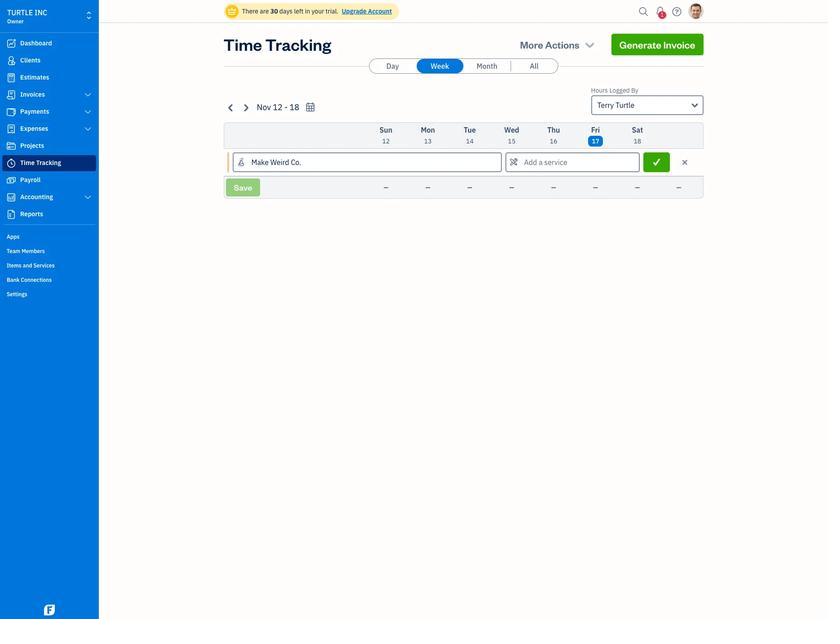 Task type: locate. For each thing, give the bounding box(es) containing it.
time tracking link
[[2, 155, 96, 171]]

18
[[290, 102, 300, 112], [634, 137, 642, 145]]

freshbooks image
[[42, 605, 57, 616]]

6 — from the left
[[594, 184, 599, 192]]

terry turtle
[[598, 101, 635, 110]]

5 — from the left
[[552, 184, 557, 192]]

1 chevron large down image from the top
[[84, 91, 92, 98]]

logged
[[610, 86, 630, 94]]

30
[[271, 7, 278, 15]]

day
[[387, 62, 399, 71]]

next week image
[[241, 102, 251, 113]]

invoice
[[664, 38, 696, 51]]

reports link
[[2, 206, 96, 223]]

time tracking down 30
[[224, 34, 331, 55]]

generate
[[620, 38, 662, 51]]

and
[[23, 262, 32, 269]]

hours
[[592, 86, 609, 94]]

time down there
[[224, 34, 262, 55]]

7 — from the left
[[636, 184, 641, 192]]

1 vertical spatial chevron large down image
[[84, 108, 92, 116]]

0 horizontal spatial 12
[[273, 102, 283, 112]]

0 horizontal spatial time tracking
[[20, 159, 61, 167]]

turtle
[[7, 8, 33, 17]]

15
[[508, 137, 516, 145]]

12 for sun
[[383, 137, 390, 145]]

invoice image
[[6, 90, 17, 99]]

1 vertical spatial tracking
[[36, 159, 61, 167]]

0 horizontal spatial tracking
[[36, 159, 61, 167]]

0 vertical spatial tracking
[[266, 34, 331, 55]]

report image
[[6, 210, 17, 219]]

bank connections
[[7, 277, 52, 283]]

there
[[242, 7, 259, 15]]

-
[[285, 102, 288, 112]]

time inside time tracking link
[[20, 159, 35, 167]]

tracking down projects link
[[36, 159, 61, 167]]

18 down sat
[[634, 137, 642, 145]]

team
[[7, 248, 20, 255]]

estimate image
[[6, 73, 17, 82]]

fri
[[592, 125, 601, 134]]

projects link
[[2, 138, 96, 154]]

—
[[384, 184, 389, 192], [426, 184, 431, 192], [468, 184, 473, 192], [510, 184, 515, 192], [552, 184, 557, 192], [594, 184, 599, 192], [636, 184, 641, 192], [677, 184, 682, 192]]

3 — from the left
[[468, 184, 473, 192]]

2 vertical spatial chevron large down image
[[84, 194, 92, 201]]

2 chevron large down image from the top
[[84, 108, 92, 116]]

client image
[[6, 56, 17, 65]]

month
[[477, 62, 498, 71]]

1 horizontal spatial 18
[[634, 137, 642, 145]]

time tracking
[[224, 34, 331, 55], [20, 159, 61, 167]]

tracking
[[266, 34, 331, 55], [36, 159, 61, 167]]

3 chevron large down image from the top
[[84, 194, 92, 201]]

choose a date image
[[305, 102, 316, 112]]

bank
[[7, 277, 20, 283]]

Add a service text field
[[507, 153, 640, 171]]

time right timer 'icon'
[[20, 159, 35, 167]]

time tracking inside main element
[[20, 159, 61, 167]]

chart image
[[6, 193, 17, 202]]

0 vertical spatial 12
[[273, 102, 283, 112]]

terry
[[598, 101, 615, 110]]

1 — from the left
[[384, 184, 389, 192]]

0 horizontal spatial 18
[[290, 102, 300, 112]]

payment image
[[6, 107, 17, 116]]

1 vertical spatial time tracking
[[20, 159, 61, 167]]

tue 14
[[464, 125, 476, 145]]

chevron large down image
[[84, 125, 92, 133]]

0 vertical spatial chevron large down image
[[84, 91, 92, 98]]

tracking down the left
[[266, 34, 331, 55]]

1 vertical spatial time
[[20, 159, 35, 167]]

thu
[[548, 125, 561, 134]]

12
[[273, 102, 283, 112], [383, 137, 390, 145]]

upgrade account link
[[340, 7, 392, 15]]

sat
[[633, 125, 644, 134]]

12 left -
[[273, 102, 283, 112]]

go to help image
[[670, 5, 685, 18]]

chevron large down image inside the 'invoices' link
[[84, 91, 92, 98]]

1 horizontal spatial tracking
[[266, 34, 331, 55]]

payments
[[20, 107, 49, 116]]

accounting link
[[2, 189, 96, 206]]

thu 16
[[548, 125, 561, 145]]

invoices link
[[2, 87, 96, 103]]

0 horizontal spatial time
[[20, 159, 35, 167]]

1 button
[[654, 2, 668, 20]]

time tracking down projects link
[[20, 159, 61, 167]]

0 vertical spatial time
[[224, 34, 262, 55]]

all
[[530, 62, 539, 71]]

1 horizontal spatial time tracking
[[224, 34, 331, 55]]

expenses link
[[2, 121, 96, 137]]

generate invoice
[[620, 38, 696, 51]]

chevron large down image for accounting
[[84, 194, 92, 201]]

12 down sun
[[383, 137, 390, 145]]

previous week image
[[226, 102, 236, 113]]

18 right -
[[290, 102, 300, 112]]

dashboard link
[[2, 36, 96, 52]]

13
[[425, 137, 432, 145]]

turtle
[[616, 101, 635, 110]]

expense image
[[6, 125, 17, 134]]

hours logged by
[[592, 86, 639, 94]]

0 vertical spatial 18
[[290, 102, 300, 112]]

chevron large down image
[[84, 91, 92, 98], [84, 108, 92, 116], [84, 194, 92, 201]]

clients link
[[2, 53, 96, 69]]

12 inside sun 12
[[383, 137, 390, 145]]

sun 12
[[380, 125, 393, 145]]

turtle inc owner
[[7, 8, 47, 25]]

8 — from the left
[[677, 184, 682, 192]]

2 — from the left
[[426, 184, 431, 192]]

1 vertical spatial 12
[[383, 137, 390, 145]]

week
[[431, 62, 450, 71]]

1 vertical spatial 18
[[634, 137, 642, 145]]

more
[[521, 38, 544, 51]]

1 horizontal spatial 12
[[383, 137, 390, 145]]

nov
[[257, 102, 271, 112]]



Task type: describe. For each thing, give the bounding box(es) containing it.
team members
[[7, 248, 45, 255]]

accounting
[[20, 193, 53, 201]]

account
[[368, 7, 392, 15]]

by
[[632, 86, 639, 94]]

0 vertical spatial time tracking
[[224, 34, 331, 55]]

payroll link
[[2, 172, 96, 188]]

upgrade
[[342, 7, 367, 15]]

services
[[33, 262, 55, 269]]

fri 17
[[592, 125, 601, 145]]

day link
[[370, 59, 416, 73]]

items and services link
[[2, 259, 96, 272]]

are
[[260, 7, 269, 15]]

timer image
[[6, 159, 17, 168]]

payments link
[[2, 104, 96, 120]]

mon 13
[[421, 125, 435, 145]]

Add a client or project text field
[[234, 153, 501, 171]]

16
[[550, 137, 558, 145]]

left
[[294, 7, 304, 15]]

projects
[[20, 142, 44, 150]]

4 — from the left
[[510, 184, 515, 192]]

expenses
[[20, 125, 48, 133]]

tracking inside main element
[[36, 159, 61, 167]]

there are 30 days left in your trial. upgrade account
[[242, 7, 392, 15]]

inc
[[35, 8, 47, 17]]

month link
[[464, 59, 511, 73]]

nov 12 - 18
[[257, 102, 300, 112]]

invoices
[[20, 90, 45, 98]]

sun
[[380, 125, 393, 134]]

money image
[[6, 176, 17, 185]]

in
[[305, 7, 310, 15]]

actions
[[546, 38, 580, 51]]

1 horizontal spatial time
[[224, 34, 262, 55]]

week link
[[417, 59, 464, 73]]

12 for nov
[[273, 102, 283, 112]]

days
[[280, 7, 293, 15]]

crown image
[[227, 7, 237, 16]]

items
[[7, 262, 22, 269]]

wed 15
[[505, 125, 520, 145]]

17
[[592, 137, 600, 145]]

more actions
[[521, 38, 580, 51]]

team members link
[[2, 244, 96, 258]]

payroll
[[20, 176, 41, 184]]

members
[[22, 248, 45, 255]]

project image
[[6, 142, 17, 151]]

dashboard
[[20, 39, 52, 47]]

estimates
[[20, 73, 49, 81]]

your
[[312, 7, 324, 15]]

chevron large down image for payments
[[84, 108, 92, 116]]

apps link
[[2, 230, 96, 243]]

generate invoice button
[[612, 34, 704, 55]]

settings
[[7, 291, 27, 298]]

bank connections link
[[2, 273, 96, 287]]

sat 18
[[633, 125, 644, 145]]

dashboard image
[[6, 39, 17, 48]]

reports
[[20, 210, 43, 218]]

items and services
[[7, 262, 55, 269]]

connections
[[21, 277, 52, 283]]

terry turtle button
[[592, 95, 704, 115]]

apps
[[7, 233, 20, 240]]

search image
[[637, 5, 651, 18]]

estimates link
[[2, 70, 96, 86]]

save row image
[[652, 158, 663, 167]]

wed
[[505, 125, 520, 134]]

chevron large down image for invoices
[[84, 91, 92, 98]]

owner
[[7, 18, 24, 25]]

chevrondown image
[[584, 38, 597, 51]]

mon
[[421, 125, 435, 134]]

all link
[[511, 59, 558, 73]]

clients
[[20, 56, 41, 64]]

14
[[467, 137, 474, 145]]

tue
[[464, 125, 476, 134]]

cancel image
[[681, 157, 690, 168]]

18 inside sat 18
[[634, 137, 642, 145]]

settings link
[[2, 287, 96, 301]]

trial.
[[326, 7, 339, 15]]

more actions button
[[513, 34, 605, 55]]

main element
[[0, 0, 121, 619]]

1
[[661, 11, 665, 18]]



Task type: vqa. For each thing, say whether or not it's contained in the screenshot.
paid in SEE HOW TO CREATE INVOICES QUICKLY AND GET PAID EVEN FASTER.
no



